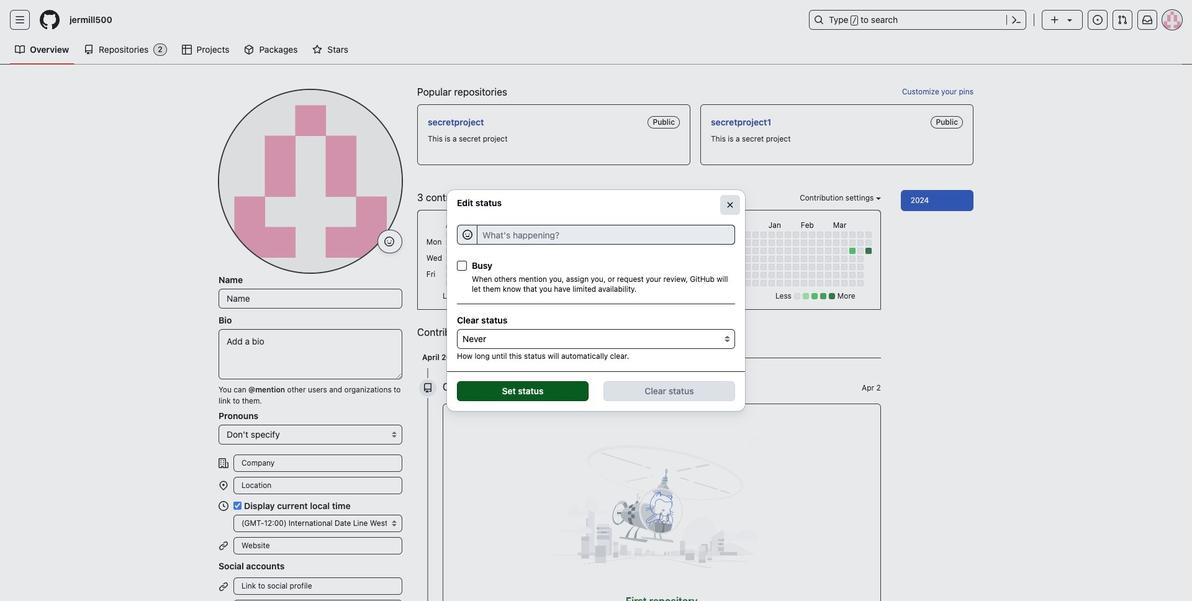 Task type: describe. For each thing, give the bounding box(es) containing it.
link image
[[219, 541, 229, 551]]

issue opened image
[[1093, 15, 1103, 25]]

homepage image
[[40, 10, 60, 30]]

triangle down image
[[1065, 15, 1075, 25]]

plus image
[[1051, 15, 1060, 25]]

organization image
[[219, 458, 229, 468]]

1 horizontal spatial smiley image
[[463, 230, 472, 240]]

Location field
[[234, 477, 403, 495]]

command palette image
[[1012, 15, 1022, 25]]

close image
[[726, 200, 736, 210]]

notifications image
[[1143, 15, 1153, 25]]

What's happening? text field
[[477, 225, 736, 244]]

location image
[[219, 481, 229, 491]]

Link to social profile text field
[[234, 578, 403, 595]]



Task type: locate. For each thing, give the bounding box(es) containing it.
clock image
[[219, 501, 229, 511]]

0 horizontal spatial smiley image
[[385, 237, 394, 247]]

Name field
[[219, 289, 403, 309]]

Website field
[[234, 537, 403, 555]]

Company field
[[234, 455, 403, 472]]

repo image
[[423, 383, 433, 393]]

Link to social profile text field
[[234, 600, 403, 601]]

smiley image
[[463, 230, 472, 240], [385, 237, 394, 247]]

git pull request image
[[1118, 15, 1128, 25]]

social account image
[[219, 582, 229, 592]]

None checkbox
[[457, 261, 467, 271], [234, 502, 242, 510], [457, 261, 467, 271], [234, 502, 242, 510]]



Task type: vqa. For each thing, say whether or not it's contained in the screenshot.
Link to social profile text field
yes



